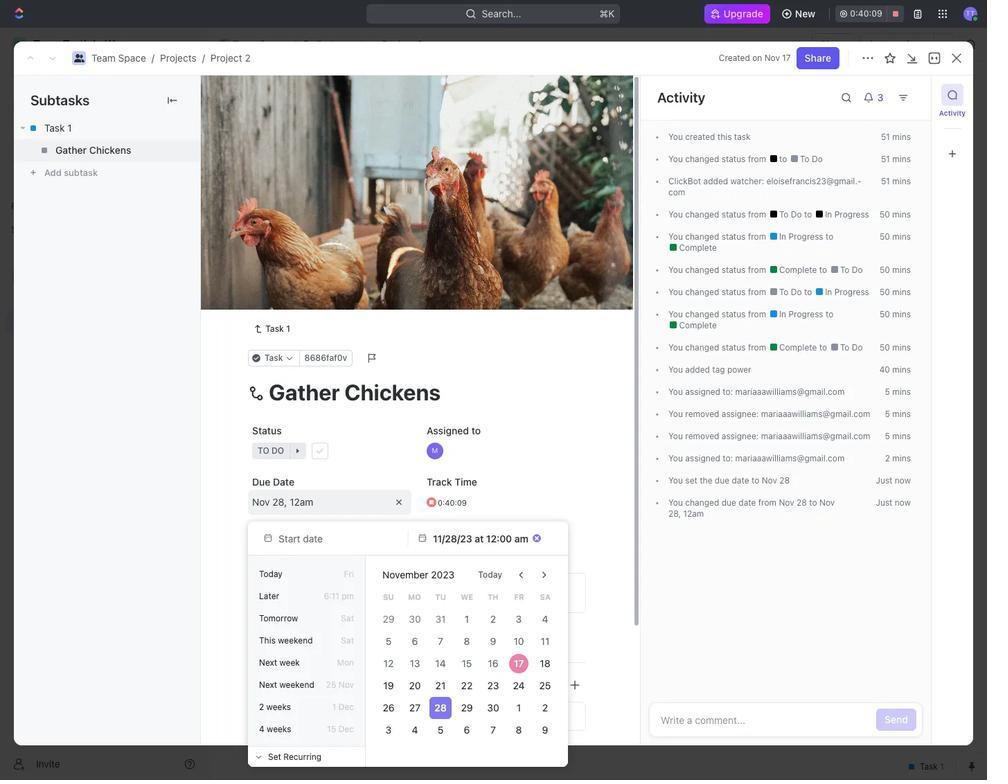 Task type: locate. For each thing, give the bounding box(es) containing it.
sat for tomorrow
[[341, 614, 354, 624]]

1 vertical spatial subtasks
[[309, 637, 356, 650]]

1 vertical spatial 51
[[882, 154, 891, 164]]

1 50 mins from the top
[[880, 209, 912, 220]]

track
[[427, 476, 452, 488]]

date down you set the due date to nov 28
[[739, 498, 757, 508]]

1 vertical spatial sat
[[341, 636, 354, 646]]

7
[[438, 636, 444, 647], [491, 724, 496, 736]]

3 51 from the top
[[882, 176, 891, 186]]

0 horizontal spatial 8
[[464, 636, 470, 647]]

4 down 2 weeks
[[259, 724, 265, 735]]

dec right and
[[339, 702, 354, 713]]

0 vertical spatial share
[[821, 38, 847, 50]]

add
[[888, 89, 906, 101], [372, 195, 388, 206], [279, 289, 297, 301], [275, 587, 293, 599]]

created
[[686, 132, 716, 142]]

1 vertical spatial next
[[259, 680, 277, 690]]

nov inside nov 28
[[820, 498, 836, 508]]

user group image down spaces
[[14, 272, 25, 280]]

0 horizontal spatial activity
[[658, 89, 706, 105]]

, down you set the due date to nov 28
[[679, 509, 681, 519]]

8 right items
[[464, 636, 470, 647]]

0 vertical spatial space
[[260, 38, 288, 50]]

due date
[[252, 476, 295, 488]]

1 vertical spatial 51 mins
[[882, 154, 912, 164]]

1 horizontal spatial ,
[[679, 509, 681, 519]]

from
[[749, 154, 767, 164], [749, 209, 767, 220], [749, 232, 767, 242], [749, 265, 767, 275], [749, 287, 767, 297], [749, 309, 767, 320], [749, 342, 767, 353], [759, 498, 777, 508]]

1 horizontal spatial activity
[[940, 109, 966, 117]]

6 50 from the top
[[880, 342, 891, 353]]

next weekend
[[259, 680, 315, 690]]

25 up 1 dec
[[326, 680, 336, 690]]

team for team space / projects / project 2
[[92, 52, 116, 64]]

1 vertical spatial just
[[877, 498, 893, 508]]

eloisefrancis23@gmail. com
[[669, 176, 862, 198]]

11 mins from the top
[[893, 387, 912, 397]]

now
[[896, 476, 912, 486], [896, 498, 912, 508]]

6 you from the top
[[669, 287, 684, 297]]

Edit task name text field
[[248, 379, 586, 405]]

15 up "22"
[[462, 658, 472, 670]]

user group image
[[74, 54, 84, 62], [14, 272, 25, 280]]

1 vertical spatial weeks
[[267, 724, 291, 735]]

0 horizontal spatial 15
[[327, 724, 336, 735]]

1 dec from the top
[[339, 702, 354, 713]]

subtasks up mon
[[309, 637, 356, 650]]

user group image inside tree
[[14, 272, 25, 280]]

you added tag power
[[669, 365, 752, 375]]

5 50 from the top
[[880, 309, 891, 320]]

assignee: up you set the due date to nov 28
[[722, 431, 759, 442]]

17
[[783, 53, 791, 63], [514, 658, 525, 670]]

subtasks button
[[303, 631, 362, 656]]

17 right on
[[783, 53, 791, 63]]

1 vertical spatial just now
[[877, 498, 912, 508]]

1 vertical spatial space
[[118, 52, 146, 64]]

subtasks down home at top left
[[31, 92, 90, 108]]

1 horizontal spatial subtasks
[[309, 637, 356, 650]]

added down hide
[[704, 176, 729, 186]]

task 1 down task 2
[[266, 324, 290, 334]]

25 down the 18
[[540, 680, 552, 692]]

calendar link
[[351, 124, 395, 144]]

sat up mon
[[341, 636, 354, 646]]

12 down action at the left bottom
[[384, 658, 394, 670]]

week
[[280, 658, 300, 668]]

project 2 link
[[365, 36, 427, 53], [211, 52, 251, 64]]

you assigned to: mariaaawilliams@gmail.com for 5 mins
[[669, 387, 845, 397]]

0 vertical spatial 30
[[409, 614, 421, 625]]

1 now from the top
[[896, 476, 912, 486]]

weekend up week
[[278, 636, 313, 646]]

space for team space / projects / project 2
[[118, 52, 146, 64]]

8 changed from the top
[[686, 498, 720, 508]]

to: down tag
[[723, 387, 734, 397]]

2 horizontal spatial 4
[[543, 614, 549, 625]]

0 vertical spatial assignee:
[[722, 409, 759, 419]]

add description
[[275, 587, 346, 599]]

1 vertical spatial 7
[[491, 724, 496, 736]]

1 vertical spatial to:
[[723, 453, 734, 464]]

com
[[669, 176, 862, 198]]

sidebar navigation
[[0, 28, 207, 781]]

1 to: from the top
[[723, 387, 734, 397]]

add task button down task 2
[[273, 287, 326, 304]]

0 vertical spatial just now
[[877, 476, 912, 486]]

7 down set value for questions and answers custom field image
[[491, 724, 496, 736]]

task 1 link up chickens
[[14, 117, 200, 139]]

1 vertical spatial now
[[896, 498, 912, 508]]

1 horizontal spatial team
[[233, 38, 257, 50]]

6 up 13
[[412, 636, 418, 647]]

2 next from the top
[[259, 680, 277, 690]]

2 vertical spatial project
[[241, 82, 303, 105]]

inbox link
[[6, 91, 201, 113]]

inbox
[[33, 96, 58, 107]]

0 vertical spatial just
[[877, 476, 893, 486]]

1 vertical spatial 17
[[514, 658, 525, 670]]

2 25 from the left
[[540, 680, 552, 692]]

you removed assignee: mariaaawilliams@gmail.com up you set the due date to nov 28
[[669, 431, 871, 442]]

5 50 mins from the top
[[880, 309, 912, 320]]

nov
[[765, 53, 781, 63], [762, 476, 778, 486], [252, 496, 270, 508], [779, 498, 795, 508], [820, 498, 836, 508], [339, 680, 354, 690]]

due down you set the due date to nov 28
[[722, 498, 737, 508]]

space
[[260, 38, 288, 50], [118, 52, 146, 64]]

team up home link
[[92, 52, 116, 64]]

pm
[[342, 591, 354, 602]]

1 vertical spatial ,
[[679, 509, 681, 519]]

1 vertical spatial dec
[[339, 724, 354, 735]]

1 vertical spatial 29
[[461, 702, 473, 714]]

1 vertical spatial add task
[[372, 195, 409, 206]]

7 changed status from from the top
[[684, 342, 769, 353]]

today inside button
[[479, 570, 503, 580]]

in
[[257, 195, 266, 206], [826, 209, 833, 220], [780, 232, 787, 242], [826, 287, 833, 297], [780, 309, 787, 320]]

1 changed status from from the top
[[684, 154, 769, 164]]

do
[[812, 154, 823, 164], [792, 209, 803, 220], [853, 265, 863, 275], [792, 287, 803, 297], [271, 328, 284, 338], [853, 342, 863, 353]]

just for set the due date to
[[877, 476, 893, 486]]

1 just from the top
[[877, 476, 893, 486]]

1 assigned from the top
[[686, 387, 721, 397]]

sat down pm
[[341, 614, 354, 624]]

1 vertical spatial task 1 link
[[248, 321, 296, 337]]

add task for the left add task button
[[279, 289, 320, 301]]

4 you from the top
[[669, 232, 684, 242]]

1 25 from the left
[[326, 680, 336, 690]]

docs
[[33, 119, 56, 131]]

0 vertical spatial project
[[382, 38, 415, 50]]

8686faf0v
[[305, 353, 347, 363]]

8 down set value for questions and answers custom field image
[[516, 724, 523, 736]]

date up 'changed due date from nov 28 to'
[[732, 476, 750, 486]]

just
[[877, 476, 893, 486], [877, 498, 893, 508]]

1 you from the top
[[669, 132, 684, 142]]

0 horizontal spatial subtasks
[[31, 92, 90, 108]]

5 you from the top
[[669, 265, 684, 275]]

add task button down calendar link
[[356, 193, 415, 209]]

2 vertical spatial add task
[[279, 289, 320, 301]]

weeks down questions
[[267, 724, 291, 735]]

0 horizontal spatial 25
[[326, 680, 336, 690]]

space right user group image
[[260, 38, 288, 50]]

6:11
[[324, 591, 340, 602]]

6 down set value for questions and answers custom field image
[[464, 724, 470, 736]]

2 status from the top
[[722, 209, 746, 220]]

2 inside task sidebar content section
[[886, 453, 891, 464]]

0 vertical spatial 51
[[882, 132, 891, 142]]

1 vertical spatial 12
[[684, 509, 693, 519]]

team space link
[[216, 36, 291, 53], [92, 52, 146, 64]]

0 vertical spatial 51 mins
[[882, 132, 912, 142]]

you assigned to: mariaaawilliams@gmail.com down power
[[669, 387, 845, 397]]

4 up 11
[[543, 614, 549, 625]]

0 vertical spatial 3
[[517, 614, 523, 625]]

2 assigned from the top
[[686, 453, 721, 464]]

weeks for 4 weeks
[[267, 724, 291, 735]]

0 vertical spatial dec
[[339, 702, 354, 713]]

2 you from the top
[[669, 154, 684, 164]]

1 next from the top
[[259, 658, 277, 668]]

/
[[294, 38, 297, 50], [360, 38, 362, 50], [152, 52, 155, 64], [202, 52, 205, 64]]

5 changed from the top
[[686, 287, 720, 297]]

0 horizontal spatial add task
[[279, 289, 320, 301]]

2 51 from the top
[[882, 154, 891, 164]]

nov 28
[[669, 498, 836, 519]]

1 5 mins from the top
[[886, 387, 912, 397]]

we
[[461, 593, 473, 602]]

9
[[490, 636, 496, 647], [543, 724, 549, 736]]

4 down 27
[[412, 724, 418, 736]]

29 down su
[[383, 614, 395, 625]]

12 you from the top
[[669, 431, 684, 442]]

tree inside sidebar navigation
[[6, 241, 201, 428]]

share down new button
[[821, 38, 847, 50]]

assigned
[[686, 387, 721, 397], [686, 453, 721, 464]]

1 button
[[310, 240, 330, 254], [312, 264, 331, 278]]

0 vertical spatial 6
[[412, 636, 418, 647]]

1 horizontal spatial today
[[479, 570, 503, 580]]

hide
[[719, 162, 738, 173]]

3 50 mins from the top
[[880, 265, 912, 275]]

dec for 1 dec
[[339, 702, 354, 713]]

task 1 up dashboards
[[44, 122, 72, 134]]

Start date text field
[[279, 533, 394, 545]]

share down new
[[805, 52, 832, 64]]

activity inside task sidebar content section
[[658, 89, 706, 105]]

0 vertical spatial activity
[[658, 89, 706, 105]]

0 vertical spatial due
[[715, 476, 730, 486]]

you assigned to: mariaaawilliams@gmail.com for 2 mins
[[669, 453, 845, 464]]

9 mins from the top
[[893, 342, 912, 353]]

3 down 26
[[386, 724, 392, 736]]

0 horizontal spatial user group image
[[14, 272, 25, 280]]

1 horizontal spatial 30
[[487, 702, 499, 714]]

12 down date
[[290, 496, 300, 508]]

task 1
[[44, 122, 72, 134], [279, 241, 308, 253], [266, 324, 290, 334]]

today up later
[[259, 569, 283, 580]]

am up start date text field
[[300, 496, 314, 508]]

send
[[885, 714, 909, 726]]

17 down 10
[[514, 658, 525, 670]]

13 you from the top
[[669, 453, 684, 464]]

1 vertical spatial due
[[722, 498, 737, 508]]

activity
[[658, 89, 706, 105], [940, 109, 966, 117]]

nov 28 , 12 am
[[252, 496, 314, 508]]

0:40:09 button
[[836, 6, 905, 22]]

customize button
[[852, 124, 923, 144]]

Search tasks... text field
[[815, 157, 954, 178]]

assigned for 5 mins
[[686, 387, 721, 397]]

30
[[409, 614, 421, 625], [487, 702, 499, 714]]

add up tomorrow
[[275, 587, 293, 599]]

task 2
[[279, 265, 309, 277]]

50
[[880, 209, 891, 220], [880, 232, 891, 242], [880, 265, 891, 275], [880, 287, 891, 297], [880, 309, 891, 320], [880, 342, 891, 353]]

weekend down week
[[280, 680, 315, 690]]

1 vertical spatial removed
[[686, 431, 720, 442]]

today up the th
[[479, 570, 503, 580]]

1 horizontal spatial 7
[[491, 724, 496, 736]]

add task down task 2
[[279, 289, 320, 301]]

next down details button
[[259, 658, 277, 668]]

2 just from the top
[[877, 498, 893, 508]]

tomorrow
[[259, 614, 298, 624]]

1 vertical spatial am
[[693, 509, 705, 519]]

13 mins from the top
[[893, 431, 912, 442]]

calendar
[[354, 128, 395, 140]]

power
[[728, 365, 752, 375]]

to: up you set the due date to nov 28
[[723, 453, 734, 464]]

11 you from the top
[[669, 409, 684, 419]]

0 vertical spatial 5 mins
[[886, 387, 912, 397]]

1 vertical spatial 6
[[464, 724, 470, 736]]

assignee: down power
[[722, 409, 759, 419]]

0 horizontal spatial 9
[[490, 636, 496, 647]]

team right user group image
[[233, 38, 257, 50]]

2 you assigned to: mariaaawilliams@gmail.com from the top
[[669, 453, 845, 464]]

user group image up home link
[[74, 54, 84, 62]]

due
[[715, 476, 730, 486], [722, 498, 737, 508]]

0 vertical spatial 12
[[290, 496, 300, 508]]

next week
[[259, 658, 300, 668]]

sat
[[341, 614, 354, 624], [341, 636, 354, 646]]

1 horizontal spatial 3
[[517, 614, 523, 625]]

add down calendar link
[[372, 195, 388, 206]]

1 horizontal spatial 25
[[540, 680, 552, 692]]

15 down and
[[327, 724, 336, 735]]

7 changed from the top
[[686, 342, 720, 353]]

to do
[[798, 154, 823, 164], [777, 209, 805, 220], [838, 265, 863, 275], [777, 287, 805, 297], [257, 328, 284, 338], [838, 342, 863, 353]]

table link
[[418, 124, 445, 144]]

, down date
[[285, 496, 287, 508]]

51 for added watcher:
[[882, 176, 891, 186]]

share button
[[813, 33, 856, 55], [797, 47, 840, 69]]

2 just now from the top
[[877, 498, 912, 508]]

4 status from the top
[[722, 265, 746, 275]]

task 1 link down task 2
[[248, 321, 296, 337]]

1 you assigned to: mariaaawilliams@gmail.com from the top
[[669, 387, 845, 397]]

weeks
[[267, 702, 291, 713], [267, 724, 291, 735]]

action items
[[376, 637, 440, 650]]

just now
[[877, 476, 912, 486], [877, 498, 912, 508]]

3 mins from the top
[[893, 176, 912, 186]]

0 horizontal spatial projects
[[160, 52, 197, 64]]

hide button
[[714, 159, 744, 176]]

3 up 10
[[517, 614, 523, 625]]

project inside project 2 link
[[382, 38, 415, 50]]

1 horizontal spatial project 2
[[382, 38, 424, 50]]

0 vertical spatial to:
[[723, 387, 734, 397]]

4
[[543, 614, 549, 625], [259, 724, 265, 735], [412, 724, 418, 736]]

1 vertical spatial team
[[92, 52, 116, 64]]

,
[[285, 496, 287, 508], [679, 509, 681, 519]]

next up 2 weeks
[[259, 680, 277, 690]]

assigned down you added tag power
[[686, 387, 721, 397]]

9 down set value for questions and answers custom field image
[[543, 724, 549, 736]]

add task up customize
[[888, 89, 930, 101]]

1 horizontal spatial 8
[[516, 724, 523, 736]]

time
[[455, 476, 478, 488]]

0 vertical spatial user group image
[[74, 54, 84, 62]]

added left tag
[[686, 365, 711, 375]]

2 vertical spatial 12
[[384, 658, 394, 670]]

weeks up 4 weeks
[[267, 702, 291, 713]]

tree
[[6, 241, 201, 428]]

4 changed status from from the top
[[684, 265, 769, 275]]

0 vertical spatial 7
[[438, 636, 444, 647]]

10 mins from the top
[[893, 365, 912, 375]]

51 for changed status from
[[882, 154, 891, 164]]

0 horizontal spatial team
[[92, 52, 116, 64]]

4 mins from the top
[[893, 209, 912, 220]]

30 down 23
[[487, 702, 499, 714]]

add task down the calendar
[[372, 195, 409, 206]]

3 50 from the top
[[880, 265, 891, 275]]

0 horizontal spatial 7
[[438, 636, 444, 647]]

team space
[[233, 38, 288, 50]]

task 1 up task 2
[[279, 241, 308, 253]]

due right 'the'
[[715, 476, 730, 486]]

0 vertical spatial team
[[233, 38, 257, 50]]

29 down "22"
[[461, 702, 473, 714]]

created
[[719, 53, 751, 63]]

add task button up customize
[[879, 84, 938, 106]]

tag
[[713, 365, 726, 375]]

3 51 mins from the top
[[882, 176, 912, 186]]

2 sat from the top
[[341, 636, 354, 646]]

2 to: from the top
[[723, 453, 734, 464]]

2 dec from the top
[[339, 724, 354, 735]]

space up home link
[[118, 52, 146, 64]]

2 vertical spatial 51
[[882, 176, 891, 186]]

1 vertical spatial add task button
[[356, 193, 415, 209]]

you assigned to: mariaaawilliams@gmail.com up you set the due date to nov 28
[[669, 453, 845, 464]]

0 vertical spatial you removed assignee: mariaaawilliams@gmail.com
[[669, 409, 871, 419]]

30 down mo
[[409, 614, 421, 625]]

you removed assignee: mariaaawilliams@gmail.com down power
[[669, 409, 871, 419]]

2 horizontal spatial add task button
[[879, 84, 938, 106]]

0 horizontal spatial 29
[[383, 614, 395, 625]]

2 now from the top
[[896, 498, 912, 508]]

7 up 14
[[438, 636, 444, 647]]

dec
[[339, 702, 354, 713], [339, 724, 354, 735]]

add up customize
[[888, 89, 906, 101]]

1 vertical spatial project
[[211, 52, 242, 64]]

to: for 2 mins
[[723, 453, 734, 464]]

1 button for 2
[[312, 264, 331, 278]]

dec down answers
[[339, 724, 354, 735]]

1 vertical spatial you removed assignee: mariaaawilliams@gmail.com
[[669, 431, 871, 442]]

1 vertical spatial weekend
[[280, 680, 315, 690]]

next
[[259, 658, 277, 668], [259, 680, 277, 690]]

0 horizontal spatial am
[[300, 496, 314, 508]]

subtasks inside button
[[309, 637, 356, 650]]

2 51 mins from the top
[[882, 154, 912, 164]]

added watcher:
[[702, 176, 767, 186]]

9 up 16
[[490, 636, 496, 647]]

new button
[[776, 3, 824, 25]]

2 mins from the top
[[893, 154, 912, 164]]

removed down you added tag power
[[686, 409, 720, 419]]

custom fields button
[[248, 669, 586, 702]]

0 vertical spatial am
[[300, 496, 314, 508]]

25 for 25
[[540, 680, 552, 692]]

12 down set
[[684, 509, 693, 519]]

removed up 'the'
[[686, 431, 720, 442]]

1 sat from the top
[[341, 614, 354, 624]]

later
[[259, 591, 279, 602]]

set
[[686, 476, 698, 486]]

2 horizontal spatial add task
[[888, 89, 930, 101]]

today
[[259, 569, 283, 580], [479, 570, 503, 580]]

assigned up 'the'
[[686, 453, 721, 464]]

recurring
[[284, 752, 322, 762]]

1 vertical spatial 5 mins
[[886, 409, 912, 419]]

1 just now from the top
[[877, 476, 912, 486]]

gather chickens link
[[14, 139, 200, 162]]

5
[[886, 387, 891, 397], [886, 409, 891, 419], [886, 431, 891, 442], [386, 636, 392, 647], [438, 724, 444, 736]]

am down set
[[693, 509, 705, 519]]

add task
[[888, 89, 930, 101], [372, 195, 409, 206], [279, 289, 320, 301]]

1
[[67, 122, 72, 134], [303, 241, 308, 253], [324, 241, 328, 252], [325, 266, 329, 276], [286, 324, 290, 334], [465, 614, 469, 625], [333, 702, 336, 713], [517, 702, 522, 714]]

6 changed status from from the top
[[684, 309, 769, 320]]



Task type: vqa. For each thing, say whether or not it's contained in the screenshot.


Task type: describe. For each thing, give the bounding box(es) containing it.
22
[[461, 680, 473, 692]]

0 vertical spatial task 1
[[44, 122, 72, 134]]

1 vertical spatial task 1
[[279, 241, 308, 253]]

11
[[541, 636, 550, 647]]

weekend for this weekend
[[278, 636, 313, 646]]

1 horizontal spatial 9
[[543, 724, 549, 736]]

16
[[488, 658, 499, 670]]

1 you removed assignee: mariaaawilliams@gmail.com from the top
[[669, 409, 871, 419]]

2 assignee: from the top
[[722, 431, 759, 442]]

0 vertical spatial add task button
[[879, 84, 938, 106]]

0 vertical spatial 9
[[490, 636, 496, 647]]

home
[[33, 72, 60, 84]]

the
[[700, 476, 713, 486]]

gather chickens
[[55, 144, 131, 156]]

0 vertical spatial 8
[[464, 636, 470, 647]]

november
[[383, 569, 429, 581]]

6 50 mins from the top
[[880, 342, 912, 353]]

fr
[[515, 593, 524, 602]]

0 horizontal spatial team space link
[[92, 52, 146, 64]]

november 2023
[[383, 569, 455, 581]]

6:11 pm
[[324, 591, 354, 602]]

0 horizontal spatial 3
[[386, 724, 392, 736]]

mo
[[409, 593, 421, 602]]

10
[[514, 636, 525, 647]]

1 horizontal spatial task 1 link
[[248, 321, 296, 337]]

15 you from the top
[[669, 498, 684, 508]]

custom fields element
[[248, 702, 586, 764]]

0 vertical spatial 17
[[783, 53, 791, 63]]

weeks for 2 weeks
[[267, 702, 291, 713]]

0 horizontal spatial project 2 link
[[211, 52, 251, 64]]

7 mins from the top
[[893, 287, 912, 297]]

1 horizontal spatial team space link
[[216, 36, 291, 53]]

action items button
[[370, 631, 446, 656]]

1 changed from the top
[[686, 154, 720, 164]]

date
[[273, 476, 295, 488]]

assigned to
[[427, 425, 481, 437]]

0 horizontal spatial 4
[[259, 724, 265, 735]]

board link
[[256, 124, 286, 144]]

task sidebar navigation tab list
[[938, 84, 968, 165]]

board
[[259, 128, 286, 140]]

user group image
[[220, 41, 229, 48]]

, 12 am
[[679, 509, 705, 519]]

dec for 15 dec
[[339, 724, 354, 735]]

description
[[296, 587, 346, 599]]

items
[[411, 637, 440, 650]]

just now for changed due date from
[[877, 498, 912, 508]]

sa
[[540, 593, 551, 602]]

2 weeks
[[259, 702, 291, 713]]

4 50 from the top
[[880, 287, 891, 297]]

gantt link
[[468, 124, 496, 144]]

3 5 mins from the top
[[886, 431, 912, 442]]

home link
[[6, 67, 201, 89]]

1 horizontal spatial project 2 link
[[365, 36, 427, 53]]

1 horizontal spatial 6
[[464, 724, 470, 736]]

just for changed due date from
[[877, 498, 893, 508]]

31
[[436, 614, 446, 625]]

space for team space
[[260, 38, 288, 50]]

6 status from the top
[[722, 309, 746, 320]]

assignees button
[[560, 159, 625, 176]]

answers
[[341, 710, 379, 722]]

9 you from the top
[[669, 365, 684, 375]]

add down task 2
[[279, 289, 297, 301]]

task sidebar content section
[[641, 76, 932, 746]]

1 51 mins from the top
[[882, 132, 912, 142]]

today button
[[470, 564, 511, 586]]

tu
[[436, 593, 446, 602]]

customize
[[870, 128, 919, 140]]

1 vertical spatial share
[[805, 52, 832, 64]]

next for next weekend
[[259, 680, 277, 690]]

1 horizontal spatial add task button
[[356, 193, 415, 209]]

due
[[252, 476, 271, 488]]

created on nov 17
[[719, 53, 791, 63]]

docs link
[[6, 114, 201, 137]]

watcher:
[[731, 176, 765, 186]]

, inside task sidebar content section
[[679, 509, 681, 519]]

next for next week
[[259, 658, 277, 668]]

2 50 from the top
[[880, 232, 891, 242]]

1 removed from the top
[[686, 409, 720, 419]]

14 you from the top
[[669, 476, 684, 486]]

2 removed from the top
[[686, 431, 720, 442]]

1 51 from the top
[[882, 132, 891, 142]]

team for team space
[[233, 38, 257, 50]]

5 changed status from from the top
[[684, 287, 769, 297]]

questions
[[274, 710, 319, 722]]

0 horizontal spatial 30
[[409, 614, 421, 625]]

assigned
[[427, 425, 469, 437]]

set value for questions and answers custom field image
[[410, 712, 577, 721]]

28 inside nov 28
[[669, 509, 679, 519]]

51 mins for added watcher:
[[882, 176, 912, 186]]

7 status from the top
[[722, 342, 746, 353]]

0 vertical spatial date
[[732, 476, 750, 486]]

fri
[[344, 569, 354, 580]]

0 horizontal spatial today
[[259, 569, 283, 580]]

2 50 mins from the top
[[880, 232, 912, 242]]

now for changed due date from
[[896, 498, 912, 508]]

27
[[409, 702, 421, 714]]

5 status from the top
[[722, 287, 746, 297]]

add inside button
[[275, 587, 293, 599]]

25 nov
[[326, 680, 354, 690]]

questions and answers
[[274, 710, 379, 722]]

favorites
[[11, 201, 48, 211]]

14 mins from the top
[[893, 453, 912, 464]]

just now for set the due date to
[[877, 476, 912, 486]]

1 vertical spatial date
[[739, 498, 757, 508]]

details
[[254, 637, 289, 650]]

21
[[436, 680, 446, 692]]

1 status from the top
[[722, 154, 746, 164]]

3 changed status from from the top
[[684, 232, 769, 242]]

8 you from the top
[[669, 342, 684, 353]]

12 mins from the top
[[893, 409, 912, 419]]

now for set the due date to
[[896, 476, 912, 486]]

list
[[311, 128, 328, 140]]

send button
[[877, 709, 917, 731]]

3 changed from the top
[[686, 232, 720, 242]]

table
[[421, 128, 445, 140]]

3 status from the top
[[722, 232, 746, 242]]

this
[[718, 132, 732, 142]]

6 mins from the top
[[893, 265, 912, 275]]

0 horizontal spatial task 1 link
[[14, 117, 200, 139]]

1 vertical spatial added
[[686, 365, 711, 375]]

3 you from the top
[[669, 209, 684, 220]]

14
[[436, 658, 446, 670]]

1 horizontal spatial 4
[[412, 724, 418, 736]]

15 dec
[[327, 724, 354, 735]]

new
[[796, 8, 816, 19]]

2 changed from the top
[[686, 209, 720, 220]]

set recurring
[[268, 752, 322, 762]]

26
[[383, 702, 395, 714]]

activity inside task sidebar navigation tab list
[[940, 109, 966, 117]]

0 vertical spatial 29
[[383, 614, 395, 625]]

gather
[[55, 144, 87, 156]]

0 horizontal spatial 12
[[290, 496, 300, 508]]

4 50 mins from the top
[[880, 287, 912, 297]]

to: for 5 mins
[[723, 387, 734, 397]]

4 weeks
[[259, 724, 291, 735]]

0 vertical spatial added
[[704, 176, 729, 186]]

add task for add task button to the top
[[888, 89, 930, 101]]

1 horizontal spatial 12
[[384, 658, 394, 670]]

1 mins from the top
[[893, 132, 912, 142]]

5 mins from the top
[[893, 232, 912, 242]]

you created this task
[[669, 132, 751, 142]]

1 horizontal spatial projects link
[[299, 36, 357, 53]]

2 vertical spatial task 1
[[266, 324, 290, 334]]

19
[[384, 680, 394, 692]]

2 5 mins from the top
[[886, 409, 912, 419]]

action
[[376, 637, 409, 650]]

0 horizontal spatial 6
[[412, 636, 418, 647]]

on
[[753, 53, 763, 63]]

8686faf0v button
[[299, 350, 353, 367]]

sat for this weekend
[[341, 636, 354, 646]]

gantt
[[471, 128, 496, 140]]

assigned for 2 mins
[[686, 453, 721, 464]]

eloisefrancis23@gmail.
[[767, 176, 862, 186]]

0 horizontal spatial ,
[[285, 496, 287, 508]]

10 you from the top
[[669, 387, 684, 397]]

0 horizontal spatial add task button
[[273, 287, 326, 304]]

2 you removed assignee: mariaaawilliams@gmail.com from the top
[[669, 431, 871, 442]]

Due date text field
[[433, 533, 530, 545]]

15 for 15 dec
[[327, 724, 336, 735]]

0 horizontal spatial projects link
[[160, 52, 197, 64]]

25 for 25 nov
[[326, 680, 336, 690]]

1 horizontal spatial user group image
[[74, 54, 84, 62]]

8 mins from the top
[[893, 309, 912, 320]]

1 button for 1
[[310, 240, 330, 254]]

1 horizontal spatial projects
[[317, 38, 353, 50]]

custom fields
[[248, 678, 331, 693]]

upgrade
[[724, 8, 764, 19]]

6 changed from the top
[[686, 309, 720, 320]]

this weekend
[[259, 636, 313, 646]]

fields
[[297, 678, 331, 693]]

you set the due date to nov 28
[[669, 476, 790, 486]]

18
[[540, 658, 551, 670]]

51 mins for changed status from
[[882, 154, 912, 164]]

1 vertical spatial project 2
[[241, 82, 323, 105]]

am inside task sidebar content section
[[693, 509, 705, 519]]

2 changed status from from the top
[[684, 209, 769, 220]]

weekend for next weekend
[[280, 680, 315, 690]]

7 you from the top
[[669, 309, 684, 320]]

12 inside task sidebar content section
[[684, 509, 693, 519]]

th
[[488, 593, 499, 602]]

40 mins
[[880, 365, 912, 375]]

and
[[322, 710, 338, 722]]

custom
[[248, 678, 294, 693]]

13
[[410, 658, 420, 670]]

15 for 15
[[462, 658, 472, 670]]

40
[[880, 365, 891, 375]]

1 50 from the top
[[880, 209, 891, 220]]

dashboards link
[[6, 138, 201, 160]]

this
[[259, 636, 276, 646]]

1 assignee: from the top
[[722, 409, 759, 419]]

4 changed from the top
[[686, 265, 720, 275]]



